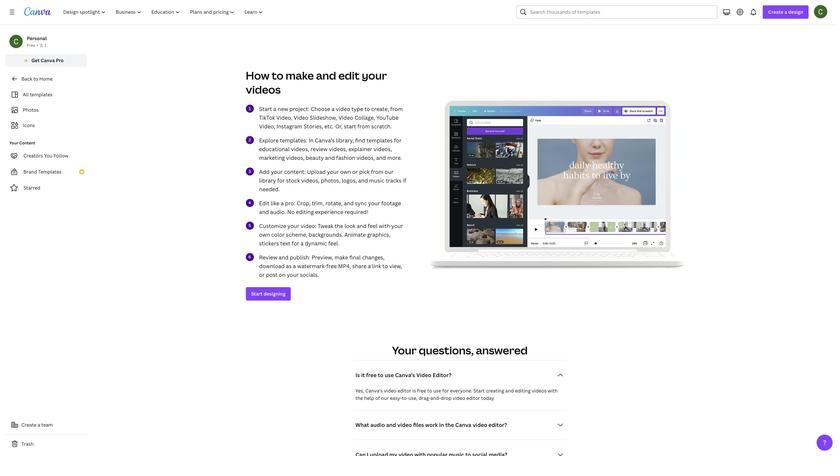 Task type: locate. For each thing, give the bounding box(es) containing it.
and inside create and control how your animations move. by recording an animation, you can create custom pathways for any of your animated elements.
[[581, 0, 589, 6]]

1 vertical spatial our
[[385, 168, 394, 176]]

use up and-
[[434, 388, 441, 394]]

get canva pro button
[[5, 54, 87, 67]]

free inside review and publish: preview, make final changes, download as a watermark-free mp4, share a link to view, or post on your socials.
[[327, 263, 337, 270]]

0 vertical spatial editor
[[398, 388, 412, 394]]

the left look
[[335, 223, 343, 230]]

your inside edit like a pro: crop, trim, rotate, and sync your footage and audio. no editing experience required!
[[368, 200, 380, 207]]

it
[[361, 372, 365, 379]]

and inside the how to make and edit your videos
[[316, 68, 336, 83]]

2 horizontal spatial create
[[769, 9, 784, 15]]

video left 'editor?'
[[417, 372, 432, 379]]

trash link
[[5, 438, 87, 451]]

personal
[[27, 35, 47, 42]]

drop
[[441, 395, 452, 402]]

use inside yes, canva's video editor is free to use for everyone. start creating and editing videos with the help of our easy-to-use, drag-and-drop video editor today
[[434, 388, 441, 394]]

starred
[[23, 185, 40, 191]]

videos, inside add your content: upload your own or pick from our library for stock videos, photos, logos, and music tracks if needed.
[[301, 177, 320, 184]]

required!
[[345, 209, 369, 216]]

instagram
[[277, 123, 302, 130]]

and up as
[[279, 254, 289, 261]]

templates
[[30, 91, 53, 98], [367, 137, 393, 144]]

video inside dropdown button
[[417, 372, 432, 379]]

0 horizontal spatial from
[[358, 123, 370, 130]]

library
[[259, 177, 276, 184]]

all templates
[[23, 91, 53, 98]]

1 horizontal spatial use
[[434, 388, 441, 394]]

canva's up review
[[315, 137, 335, 144]]

2 horizontal spatial video
[[417, 372, 432, 379]]

more.
[[388, 154, 402, 162]]

customize your video: tweak the look and feel with your own color scheme, backgrounds. animate graphics, stickers text for a dynamic feel.
[[259, 223, 403, 247]]

create left team
[[21, 422, 36, 429]]

create inside button
[[21, 422, 36, 429]]

a right like
[[281, 200, 284, 207]]

2 horizontal spatial free
[[417, 388, 427, 394]]

0 horizontal spatial create
[[21, 422, 36, 429]]

0 vertical spatial start
[[259, 105, 272, 113]]

create a design
[[769, 9, 804, 15]]

audio right what on the left bottom
[[371, 422, 385, 429]]

1 horizontal spatial of
[[604, 15, 609, 21]]

videos, up content:
[[286, 154, 305, 162]]

to up collage,
[[365, 105, 370, 113]]

templates inside explore templates: in canva's library, find templates for educational videos, review videos, explainer videos, marketing videos, beauty and fashion videos, and more.
[[367, 137, 393, 144]]

your
[[619, 0, 629, 6], [610, 15, 621, 21], [362, 68, 387, 83], [271, 168, 283, 176], [327, 168, 339, 176], [368, 200, 380, 207], [288, 223, 300, 230], [392, 223, 403, 230], [287, 271, 299, 279]]

watermark-
[[297, 263, 327, 270]]

a left team
[[38, 422, 40, 429]]

templates down the "scratch."
[[367, 137, 393, 144]]

0 vertical spatial of
[[604, 15, 609, 21]]

start inside the start designing link
[[251, 291, 263, 297]]

editor?
[[433, 372, 452, 379]]

editor down everyone.
[[467, 395, 480, 402]]

for inside explore templates: in canva's library, find templates for educational videos, review videos, explainer videos, marketing videos, beauty and fashion videos, and more.
[[394, 137, 402, 144]]

start designing link
[[246, 288, 291, 301]]

1 vertical spatial make
[[335, 254, 348, 261]]

0 vertical spatial from
[[391, 105, 403, 113]]

files
[[413, 422, 424, 429]]

start
[[259, 105, 272, 113], [251, 291, 263, 297], [474, 388, 485, 394]]

like
[[271, 200, 280, 207]]

2 vertical spatial from
[[371, 168, 384, 176]]

top level navigation element
[[59, 5, 269, 19]]

0 horizontal spatial free
[[327, 263, 337, 270]]

canva's up is at bottom left
[[395, 372, 415, 379]]

2 vertical spatial start
[[474, 388, 485, 394]]

canva inside button
[[41, 57, 55, 64]]

1 vertical spatial create
[[769, 9, 784, 15]]

1 vertical spatial templates
[[367, 137, 393, 144]]

1 vertical spatial or
[[259, 271, 265, 279]]

create
[[638, 7, 652, 14]]

creators you follow
[[23, 153, 68, 159]]

,
[[428, 7, 430, 14]]

1 vertical spatial editing
[[515, 388, 531, 394]]

own up stickers
[[259, 231, 270, 239]]

for up more.
[[394, 137, 402, 144]]

make
[[286, 68, 314, 83], [335, 254, 348, 261]]

how
[[608, 0, 618, 6]]

all templates link
[[9, 88, 83, 101]]

1 vertical spatial use
[[434, 388, 441, 394]]

video, down tiktok
[[259, 123, 275, 130]]

to inside the how to make and edit your videos
[[272, 68, 284, 83]]

1 horizontal spatial your
[[392, 343, 417, 358]]

if
[[403, 177, 407, 184]]

1 horizontal spatial or
[[353, 168, 358, 176]]

explainer
[[349, 146, 373, 153]]

your down as
[[287, 271, 299, 279]]

is
[[356, 372, 360, 379]]

canva's
[[315, 137, 335, 144], [395, 372, 415, 379], [366, 388, 383, 394]]

in
[[439, 422, 444, 429]]

1 horizontal spatial create
[[565, 0, 580, 6]]

leaving
[[417, 15, 433, 21]]

and inside customize your video: tweak the look and feel with your own color scheme, backgrounds. animate graphics, stickers text for a dynamic feel.
[[357, 223, 367, 230]]

publish:
[[290, 254, 311, 261]]

free right "it"
[[366, 372, 377, 379]]

0 horizontal spatial audio
[[371, 422, 385, 429]]

preview,
[[312, 254, 334, 261]]

a left 'design'
[[785, 9, 788, 15]]

pathways
[[565, 15, 586, 21]]

get canva pro
[[31, 57, 64, 64]]

a
[[785, 9, 788, 15], [274, 105, 276, 113], [332, 105, 335, 113], [281, 200, 284, 207], [301, 240, 304, 247], [293, 263, 296, 270], [368, 263, 371, 270], [38, 422, 40, 429]]

0 vertical spatial video,
[[277, 114, 293, 121]]

1 horizontal spatial canva's
[[366, 388, 383, 394]]

start up tiktok
[[259, 105, 272, 113]]

a right as
[[293, 263, 296, 270]]

the
[[435, 15, 442, 21], [335, 223, 343, 230], [356, 395, 363, 402], [446, 422, 454, 429]]

0 vertical spatial create
[[565, 0, 580, 6]]

1 horizontal spatial audio
[[455, 7, 467, 14]]

0 horizontal spatial video
[[294, 114, 309, 121]]

start up the today
[[474, 388, 485, 394]]

free
[[327, 263, 337, 270], [366, 372, 377, 379], [417, 388, 427, 394]]

1 horizontal spatial with
[[548, 388, 558, 394]]

brand templates link
[[5, 165, 87, 179]]

canva right in
[[456, 422, 472, 429]]

video,
[[277, 114, 293, 121], [259, 123, 275, 130]]

1 vertical spatial start
[[251, 291, 263, 297]]

of
[[604, 15, 609, 21], [376, 395, 380, 402]]

free right is at bottom left
[[417, 388, 427, 394]]

0 vertical spatial use
[[385, 372, 394, 379]]

online
[[440, 7, 454, 14]]

today
[[482, 395, 495, 402]]

our up the tracks
[[385, 168, 394, 176]]

for down scheme,
[[292, 240, 299, 247]]

video
[[294, 114, 309, 121], [339, 114, 354, 121], [417, 372, 432, 379]]

own inside customize your video: tweak the look and feel with your own color scheme, backgrounds. animate graphics, stickers text for a dynamic feel.
[[259, 231, 270, 239]]

free inside yes, canva's video editor is free to use for everyone. start creating and editing videos with the help of our easy-to-use, drag-and-drop video editor today
[[417, 388, 427, 394]]

0 vertical spatial your
[[9, 140, 18, 146]]

1 vertical spatial your
[[392, 343, 417, 358]]

0 horizontal spatial or
[[259, 271, 265, 279]]

2 vertical spatial free
[[417, 388, 427, 394]]

videos, down explainer
[[357, 154, 375, 162]]

of right help
[[376, 395, 380, 402]]

a inside button
[[38, 422, 40, 429]]

back to home link
[[5, 72, 87, 86]]

1 horizontal spatial make
[[335, 254, 348, 261]]

0 horizontal spatial video,
[[259, 123, 275, 130]]

0 horizontal spatial your
[[9, 140, 18, 146]]

and left edit
[[316, 68, 336, 83]]

0 horizontal spatial canva's
[[315, 137, 335, 144]]

0 vertical spatial canva's
[[315, 137, 335, 144]]

templates right all
[[30, 91, 53, 98]]

logos,
[[342, 177, 357, 184]]

your right edit
[[362, 68, 387, 83]]

how
[[246, 68, 270, 83]]

use inside dropdown button
[[385, 372, 394, 379]]

a left new
[[274, 105, 276, 113]]

from down collage,
[[358, 123, 370, 130]]

create,
[[372, 105, 389, 113]]

editing down crop,
[[296, 209, 314, 216]]

experience
[[315, 209, 344, 216]]

and down pick
[[358, 177, 368, 184]]

to right the how
[[272, 68, 284, 83]]

the down 'online'
[[435, 15, 442, 21]]

and up an
[[581, 0, 589, 6]]

video up start
[[339, 114, 354, 121]]

videos, down upload
[[301, 177, 320, 184]]

1 vertical spatial free
[[366, 372, 377, 379]]

2 vertical spatial our
[[381, 395, 389, 402]]

Search search field
[[530, 6, 714, 18]]

0 horizontal spatial editing
[[296, 209, 314, 216]]

for left stock
[[277, 177, 285, 184]]

start for start a new project: choose a video type to create, from tiktok video, video slideshow, video collage, youtube video, instagram stories, etc. or, start from scratch.
[[259, 105, 272, 113]]

editor up to-
[[398, 388, 412, 394]]

from up the music
[[371, 168, 384, 176]]

link
[[372, 263, 381, 270]]

video
[[443, 15, 456, 21], [336, 105, 350, 113], [384, 388, 397, 394], [453, 395, 466, 402], [398, 422, 412, 429], [473, 422, 488, 429]]

0 horizontal spatial use
[[385, 372, 394, 379]]

and
[[581, 0, 589, 6], [316, 68, 336, 83], [325, 154, 335, 162], [376, 154, 386, 162], [358, 177, 368, 184], [344, 200, 354, 207], [259, 209, 269, 216], [357, 223, 367, 230], [279, 254, 289, 261], [506, 388, 514, 394], [387, 422, 396, 429]]

free down preview,
[[327, 263, 337, 270]]

the right in
[[446, 422, 454, 429]]

your right sync
[[368, 200, 380, 207]]

0 vertical spatial audio
[[455, 7, 467, 14]]

can
[[629, 7, 637, 14]]

your left the content
[[9, 140, 18, 146]]

a left link
[[368, 263, 371, 270]]

your for your questions, answered
[[392, 343, 417, 358]]

the inside what audio and video files work in the canva video editor? dropdown button
[[446, 422, 454, 429]]

0 vertical spatial our
[[431, 7, 438, 14]]

1 vertical spatial canva
[[456, 422, 472, 429]]

0 vertical spatial videos
[[246, 82, 281, 97]]

start left designing
[[251, 291, 263, 297]]

1 vertical spatial video,
[[259, 123, 275, 130]]

of inside create and control how your animations move. by recording an animation, you can create custom pathways for any of your animated elements.
[[604, 15, 609, 21]]

videos, up more.
[[374, 146, 392, 153]]

to right "it"
[[378, 372, 384, 379]]

editor.
[[457, 15, 471, 21]]

0 vertical spatial templates
[[30, 91, 53, 98]]

videos inside yes, canva's video editor is free to use for everyone. start creating and editing videos with the help of our easy-to-use, drag-and-drop video editor today
[[532, 388, 547, 394]]

to inside yes, canva's video editor is free to use for everyone. start creating and editing videos with the help of our easy-to-use, drag-and-drop video editor today
[[428, 388, 432, 394]]

our right ,
[[431, 7, 438, 14]]

, our online audio syncing tool—all without leaving the video editor.
[[417, 7, 524, 21]]

1 vertical spatial of
[[376, 395, 380, 402]]

canva left pro
[[41, 57, 55, 64]]

free inside dropdown button
[[366, 372, 377, 379]]

sync
[[355, 200, 367, 207]]

1 vertical spatial audio
[[371, 422, 385, 429]]

•
[[37, 43, 38, 48]]

1 horizontal spatial editing
[[515, 388, 531, 394]]

None search field
[[517, 5, 718, 19]]

of down animation,
[[604, 15, 609, 21]]

1 horizontal spatial free
[[366, 372, 377, 379]]

0 vertical spatial own
[[340, 168, 351, 176]]

to up drag-
[[428, 388, 432, 394]]

audio up editor.
[[455, 7, 467, 14]]

to
[[272, 68, 284, 83], [33, 76, 38, 82], [365, 105, 370, 113], [383, 263, 388, 270], [378, 372, 384, 379], [428, 388, 432, 394]]

1 horizontal spatial templates
[[367, 137, 393, 144]]

0 vertical spatial or
[[353, 168, 358, 176]]

feel.
[[329, 240, 340, 247]]

or left pick
[[353, 168, 358, 176]]

own up logos,
[[340, 168, 351, 176]]

of inside yes, canva's video editor is free to use for everyone. start creating and editing videos with the help of our easy-to-use, drag-and-drop video editor today
[[376, 395, 380, 402]]

or inside add your content: upload your own or pick from our library for stock videos, photos, logos, and music tracks if needed.
[[353, 168, 358, 176]]

videos, down library,
[[329, 146, 347, 153]]

and up required!
[[344, 200, 354, 207]]

2 horizontal spatial canva's
[[395, 372, 415, 379]]

own
[[340, 168, 351, 176], [259, 231, 270, 239]]

how to make and edit your videos image
[[431, 101, 685, 269]]

and right creating in the right of the page
[[506, 388, 514, 394]]

create inside create and control how your animations move. by recording an animation, you can create custom pathways for any of your animated elements.
[[565, 0, 580, 6]]

video down project:
[[294, 114, 309, 121]]

content
[[19, 140, 35, 146]]

your for your content
[[9, 140, 18, 146]]

editing right creating in the right of the page
[[515, 388, 531, 394]]

all
[[23, 91, 29, 98]]

and inside dropdown button
[[387, 422, 396, 429]]

create inside dropdown button
[[769, 9, 784, 15]]

for down an
[[587, 15, 594, 21]]

recording
[[565, 7, 586, 14]]

and up animate on the bottom
[[357, 223, 367, 230]]

video:
[[301, 223, 317, 230]]

captions image
[[243, 0, 265, 12]]

0 horizontal spatial of
[[376, 395, 380, 402]]

1 horizontal spatial from
[[371, 168, 384, 176]]

0 horizontal spatial canva
[[41, 57, 55, 64]]

of for our
[[376, 395, 380, 402]]

christina overa image
[[815, 5, 828, 18]]

as
[[286, 263, 292, 270]]

with inside customize your video: tweak the look and feel with your own color scheme, backgrounds. animate graphics, stickers text for a dynamic feel.
[[379, 223, 390, 230]]

use up easy-
[[385, 372, 394, 379]]

create a design button
[[763, 5, 809, 19]]

0 vertical spatial with
[[379, 223, 390, 230]]

0 vertical spatial make
[[286, 68, 314, 83]]

canva's inside explore templates: in canva's library, find templates for educational videos, review videos, explainer videos, marketing videos, beauty and fashion videos, and more.
[[315, 137, 335, 144]]

is it free to use canva's video editor? button
[[353, 369, 567, 382]]

our inside yes, canva's video editor is free to use for everyone. start creating and editing videos with the help of our easy-to-use, drag-and-drop video editor today
[[381, 395, 389, 402]]

canva's up help
[[366, 388, 383, 394]]

1 horizontal spatial own
[[340, 168, 351, 176]]

no
[[287, 209, 295, 216]]

is it free to use canva's video editor?
[[356, 372, 452, 379]]

your up is it free to use canva's video editor?
[[392, 343, 417, 358]]

from inside add your content: upload your own or pick from our library for stock videos, photos, logos, and music tracks if needed.
[[371, 168, 384, 176]]

questions,
[[419, 343, 474, 358]]

of for your
[[604, 15, 609, 21]]

2 horizontal spatial from
[[391, 105, 403, 113]]

start inside start a new project: choose a video type to create, from tiktok video, video slideshow, video collage, youtube video, instagram stories, etc. or, start from scratch.
[[259, 105, 272, 113]]

canva inside dropdown button
[[456, 422, 472, 429]]

0 horizontal spatial editor
[[398, 388, 412, 394]]

a inside dropdown button
[[785, 9, 788, 15]]

download
[[259, 263, 285, 270]]

0 horizontal spatial own
[[259, 231, 270, 239]]

1 horizontal spatial editor
[[467, 395, 480, 402]]

2 vertical spatial canva's
[[366, 388, 383, 394]]

create and control how your animations move. by recording an animation, you can create custom pathways for any of your animated elements.
[[565, 0, 677, 21]]

0 vertical spatial editing
[[296, 209, 314, 216]]

0 horizontal spatial videos
[[246, 82, 281, 97]]

0 vertical spatial canva
[[41, 57, 55, 64]]

create up recording
[[565, 0, 580, 6]]

2 vertical spatial create
[[21, 422, 36, 429]]

1 vertical spatial videos
[[532, 388, 547, 394]]

0 horizontal spatial with
[[379, 223, 390, 230]]

beauty
[[306, 154, 324, 162]]

create left 'design'
[[769, 9, 784, 15]]

video left type
[[336, 105, 350, 113]]

a down scheme,
[[301, 240, 304, 247]]

1 vertical spatial own
[[259, 231, 270, 239]]

0 vertical spatial free
[[327, 263, 337, 270]]

1 vertical spatial canva's
[[395, 372, 415, 379]]

from up youtube
[[391, 105, 403, 113]]

for up drop
[[443, 388, 449, 394]]

create an animation image
[[538, 0, 559, 12]]

explore
[[259, 137, 279, 144]]

video, down new
[[277, 114, 293, 121]]

for inside add your content: upload your own or pick from our library for stock videos, photos, logos, and music tracks if needed.
[[277, 177, 285, 184]]

and down easy-
[[387, 422, 396, 429]]

or left post
[[259, 271, 265, 279]]

and inside yes, canva's video editor is free to use for everyone. start creating and editing videos with the help of our easy-to-use, drag-and-drop video editor today
[[506, 388, 514, 394]]

make inside review and publish: preview, make final changes, download as a watermark-free mp4, share a link to view, or post on your socials.
[[335, 254, 348, 261]]

the down the yes,
[[356, 395, 363, 402]]

our left easy-
[[381, 395, 389, 402]]

video down 'online'
[[443, 15, 456, 21]]

0 horizontal spatial make
[[286, 68, 314, 83]]

to right link
[[383, 263, 388, 270]]

1 horizontal spatial videos
[[532, 388, 547, 394]]

1 vertical spatial with
[[548, 388, 558, 394]]

a right choose
[[332, 105, 335, 113]]

back
[[21, 76, 32, 82]]

1 horizontal spatial canva
[[456, 422, 472, 429]]

content:
[[284, 168, 306, 176]]

the inside , our online audio syncing tool—all without leaving the video editor.
[[435, 15, 442, 21]]



Task type: describe. For each thing, give the bounding box(es) containing it.
review and publish: preview, make final changes, download as a watermark-free mp4, share a link to view, or post on your socials.
[[259, 254, 402, 279]]

audio.
[[270, 209, 286, 216]]

video left files
[[398, 422, 412, 429]]

a inside edit like a pro: crop, trim, rotate, and sync your footage and audio. no editing experience required!
[[281, 200, 284, 207]]

get
[[31, 57, 40, 64]]

how to make and edit your videos
[[246, 68, 387, 97]]

1 vertical spatial editor
[[467, 395, 480, 402]]

create for create a team
[[21, 422, 36, 429]]

music
[[370, 177, 385, 184]]

pro:
[[285, 200, 296, 207]]

project:
[[290, 105, 310, 113]]

canva's inside dropdown button
[[395, 372, 415, 379]]

and inside review and publish: preview, make final changes, download as a watermark-free mp4, share a link to view, or post on your socials.
[[279, 254, 289, 261]]

review
[[259, 254, 278, 261]]

customize
[[259, 223, 286, 230]]

create for create and control how your animations move. by recording an animation, you can create custom pathways for any of your animated elements.
[[565, 0, 580, 6]]

trim,
[[312, 200, 324, 207]]

crop,
[[297, 200, 311, 207]]

tracks
[[386, 177, 402, 184]]

final
[[350, 254, 361, 261]]

0 horizontal spatial templates
[[30, 91, 53, 98]]

own inside add your content: upload your own or pick from our library for stock videos, photos, logos, and music tracks if needed.
[[340, 168, 351, 176]]

creators
[[23, 153, 43, 159]]

animations
[[630, 0, 655, 6]]

audio inside , our online audio syncing tool—all without leaving the video editor.
[[455, 7, 467, 14]]

1 horizontal spatial video
[[339, 114, 354, 121]]

dynamic
[[305, 240, 327, 247]]

and down review
[[325, 154, 335, 162]]

your up you
[[619, 0, 629, 6]]

on
[[279, 271, 286, 279]]

our inside add your content: upload your own or pick from our library for stock videos, photos, logos, and music tracks if needed.
[[385, 168, 394, 176]]

make inside the how to make and edit your videos
[[286, 68, 314, 83]]

by
[[671, 0, 677, 6]]

design
[[789, 9, 804, 15]]

collage,
[[355, 114, 375, 121]]

video inside , our online audio syncing tool—all without leaving the video editor.
[[443, 15, 456, 21]]

video inside start a new project: choose a video type to create, from tiktok video, video slideshow, video collage, youtube video, instagram stories, etc. or, start from scratch.
[[336, 105, 350, 113]]

color
[[271, 231, 285, 239]]

edit
[[339, 68, 360, 83]]

animation,
[[594, 7, 618, 14]]

1 vertical spatial from
[[358, 123, 370, 130]]

library,
[[336, 137, 354, 144]]

find
[[355, 137, 366, 144]]

start designing
[[251, 291, 286, 297]]

to-
[[402, 395, 409, 402]]

videos inside the how to make and edit your videos
[[246, 82, 281, 97]]

and down edit
[[259, 209, 269, 216]]

add your content: upload your own or pick from our library for stock videos, photos, logos, and music tracks if needed.
[[259, 168, 407, 193]]

brand
[[23, 169, 37, 175]]

photos link
[[9, 104, 83, 117]]

audio inside dropdown button
[[371, 422, 385, 429]]

and left more.
[[376, 154, 386, 162]]

what
[[356, 422, 369, 429]]

video up easy-
[[384, 388, 397, 394]]

a inside customize your video: tweak the look and feel with your own color scheme, backgrounds. animate graphics, stickers text for a dynamic feel.
[[301, 240, 304, 247]]

home
[[39, 76, 53, 82]]

the inside customize your video: tweak the look and feel with your own color scheme, backgrounds. animate graphics, stickers text for a dynamic feel.
[[335, 223, 343, 230]]

work
[[426, 422, 438, 429]]

free
[[27, 43, 35, 48]]

edit like a pro: crop, trim, rotate, and sync your footage and audio. no editing experience required!
[[259, 200, 401, 216]]

move.
[[656, 0, 670, 6]]

review
[[311, 146, 328, 153]]

1 horizontal spatial video,
[[277, 114, 293, 121]]

what audio and video files work in the canva video editor? button
[[353, 419, 567, 432]]

videos, down templates:
[[291, 146, 310, 153]]

start inside yes, canva's video editor is free to use for everyone. start creating and editing videos with the help of our easy-to-use, drag-and-drop video editor today
[[474, 388, 485, 394]]

scratch.
[[371, 123, 392, 130]]

editing inside yes, canva's video editor is free to use for everyone. start creating and editing videos with the help of our easy-to-use, drag-and-drop video editor today
[[515, 388, 531, 394]]

needed.
[[259, 186, 280, 193]]

slideshow,
[[310, 114, 337, 121]]

elements.
[[644, 15, 666, 21]]

backgrounds.
[[309, 231, 343, 239]]

your down you
[[610, 15, 621, 21]]

your up photos,
[[327, 168, 339, 176]]

everyone.
[[450, 388, 473, 394]]

your inside review and publish: preview, make final changes, download as a watermark-free mp4, share a link to view, or post on your socials.
[[287, 271, 299, 279]]

you
[[619, 7, 628, 14]]

to inside dropdown button
[[378, 372, 384, 379]]

create for create a design
[[769, 9, 784, 15]]

animate
[[345, 231, 366, 239]]

our inside , our online audio syncing tool—all without leaving the video editor.
[[431, 7, 438, 14]]

templates
[[38, 169, 62, 175]]

stories,
[[304, 123, 323, 130]]

drag-
[[419, 395, 431, 402]]

photos
[[23, 107, 39, 113]]

trash
[[21, 441, 34, 448]]

and-
[[431, 395, 441, 402]]

for inside customize your video: tweak the look and feel with your own color scheme, backgrounds. animate graphics, stickers text for a dynamic feel.
[[292, 240, 299, 247]]

an
[[588, 7, 593, 14]]

to inside start a new project: choose a video type to create, from tiktok video, video slideshow, video collage, youtube video, instagram stories, etc. or, start from scratch.
[[365, 105, 370, 113]]

video left the editor?
[[473, 422, 488, 429]]

you
[[44, 153, 52, 159]]

create a team
[[21, 422, 53, 429]]

edit
[[259, 200, 270, 207]]

your content
[[9, 140, 35, 146]]

answered
[[476, 343, 528, 358]]

to right back
[[33, 76, 38, 82]]

type
[[352, 105, 363, 113]]

animated
[[622, 15, 643, 21]]

creating
[[486, 388, 505, 394]]

to inside review and publish: preview, make final changes, download as a watermark-free mp4, share a link to view, or post on your socials.
[[383, 263, 388, 270]]

back to home
[[21, 76, 53, 82]]

your up scheme,
[[288, 223, 300, 230]]

any
[[595, 15, 603, 21]]

changes,
[[362, 254, 385, 261]]

or inside review and publish: preview, make final changes, download as a watermark-free mp4, share a link to view, or post on your socials.
[[259, 271, 265, 279]]

for inside yes, canva's video editor is free to use for everyone. start creating and editing videos with the help of our easy-to-use, drag-and-drop video editor today
[[443, 388, 449, 394]]

share
[[353, 263, 367, 270]]

for inside create and control how your animations move. by recording an animation, you can create custom pathways for any of your animated elements.
[[587, 15, 594, 21]]

easy-
[[390, 395, 402, 402]]

free •
[[27, 43, 38, 48]]

editing inside edit like a pro: crop, trim, rotate, and sync your footage and audio. no editing experience required!
[[296, 209, 314, 216]]

1
[[44, 43, 47, 48]]

your down footage
[[392, 223, 403, 230]]

editor?
[[489, 422, 507, 429]]

follow
[[54, 153, 68, 159]]

custom
[[654, 7, 670, 14]]

brand templates
[[23, 169, 62, 175]]

start for start designing
[[251, 291, 263, 297]]

syncing
[[469, 7, 486, 14]]

help
[[364, 395, 374, 402]]

the inside yes, canva's video editor is free to use for everyone. start creating and editing videos with the help of our easy-to-use, drag-and-drop video editor today
[[356, 395, 363, 402]]

and inside add your content: upload your own or pick from our library for stock videos, photos, logos, and music tracks if needed.
[[358, 177, 368, 184]]

rotate,
[[326, 200, 343, 207]]

with inside yes, canva's video editor is free to use for everyone. start creating and editing videos with the help of our easy-to-use, drag-and-drop video editor today
[[548, 388, 558, 394]]

your right 'add'
[[271, 168, 283, 176]]

or,
[[336, 123, 343, 130]]

canva's inside yes, canva's video editor is free to use for everyone. start creating and editing videos with the help of our easy-to-use, drag-and-drop video editor today
[[366, 388, 383, 394]]

video down everyone.
[[453, 395, 466, 402]]

icons link
[[9, 119, 83, 132]]

your inside the how to make and edit your videos
[[362, 68, 387, 83]]



Task type: vqa. For each thing, say whether or not it's contained in the screenshot.
10 associated with green yellow cute illustration birthday presentation image at the right
no



